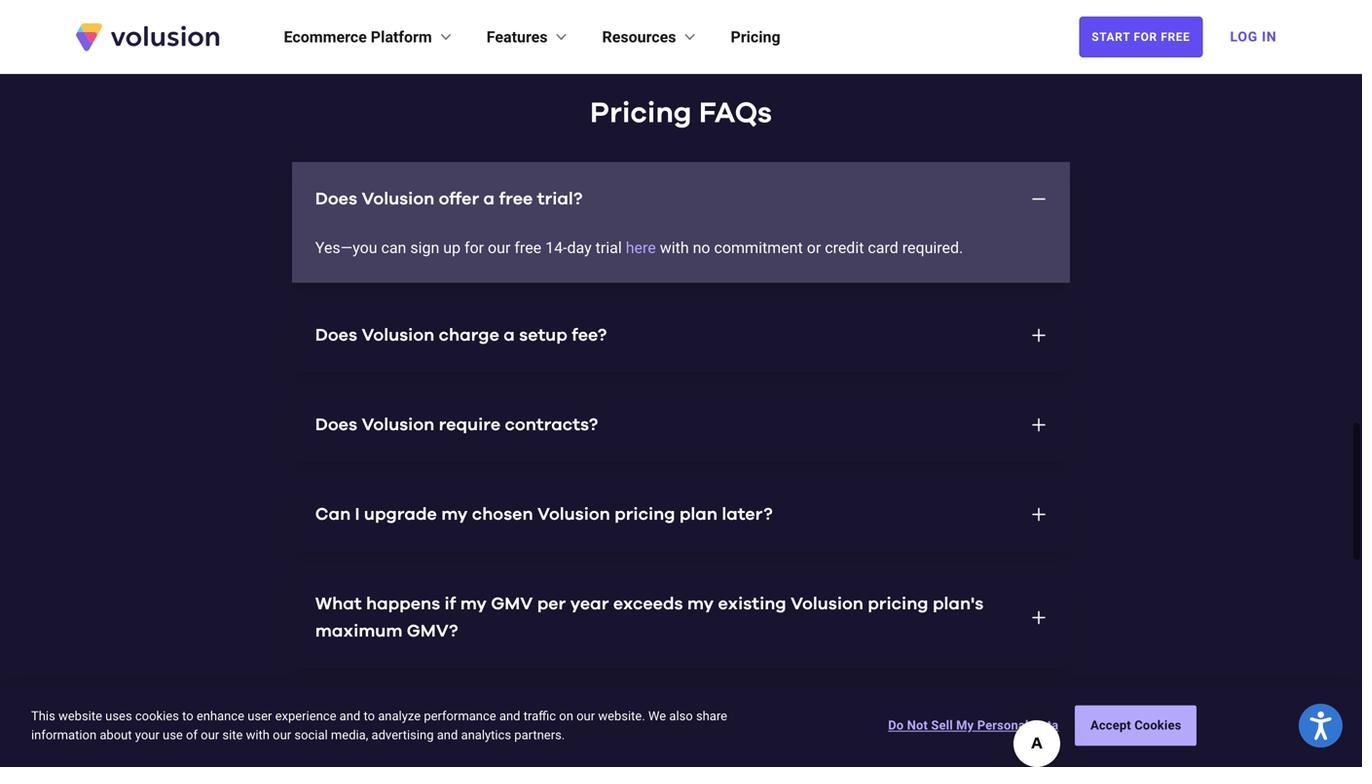 Task type: locate. For each thing, give the bounding box(es) containing it.
free
[[499, 190, 533, 208], [515, 239, 542, 257]]

2 does from the top
[[315, 327, 358, 344]]

per
[[537, 596, 566, 613]]

do not sell my personal data button
[[889, 707, 1059, 746]]

and left traffic
[[500, 709, 521, 724]]

user
[[248, 709, 272, 724]]

does inside "button"
[[315, 416, 358, 434]]

yes—you
[[315, 239, 377, 257]]

does for does volusion charge a setup fee?
[[315, 327, 358, 344]]

gmv?
[[407, 623, 458, 641]]

with left no
[[660, 239, 689, 257]]

pricing inside can i upgrade my chosen volusion pricing plan later? button
[[615, 506, 676, 524]]

1 vertical spatial pricing
[[868, 596, 929, 613]]

exceeds
[[614, 596, 683, 613]]

volusion left the require
[[362, 416, 435, 434]]

on right traffic
[[559, 709, 574, 724]]

my
[[441, 506, 468, 524], [460, 596, 487, 613], [688, 596, 714, 613]]

log in link
[[1219, 16, 1289, 58]]

2 vertical spatial pricing
[[402, 713, 462, 730]]

free left trial?
[[499, 190, 533, 208]]

volusion inside "button"
[[362, 416, 435, 434]]

volusion right existing
[[791, 596, 864, 613]]

our left the social
[[273, 728, 291, 743]]

0 vertical spatial pricing
[[731, 28, 781, 46]]

does volusion charge a setup fee?
[[315, 327, 607, 344]]

0 horizontal spatial to
[[182, 709, 193, 724]]

with down user
[[246, 728, 270, 743]]

1 horizontal spatial a
[[504, 327, 515, 344]]

data
[[1033, 719, 1059, 733]]

information
[[31, 728, 97, 743]]

a left setup
[[504, 327, 515, 344]]

1 horizontal spatial pricing
[[731, 28, 781, 46]]

pricing left plan's
[[868, 596, 929, 613]]

not
[[908, 719, 928, 733]]

1 horizontal spatial and
[[437, 728, 458, 743]]

does for does volusion require contracts?
[[315, 416, 358, 434]]

0 vertical spatial free
[[499, 190, 533, 208]]

pricing faqs
[[590, 99, 772, 128]]

1 horizontal spatial to
[[364, 709, 375, 724]]

what happens if my gmv per year exceeds my existing volusion pricing plan's maximum gmv? button
[[292, 567, 1071, 669]]

a right 'offer'
[[484, 190, 495, 208]]

on right work
[[513, 713, 534, 730]]

work
[[467, 713, 509, 730]]

yes—you can sign up for our free 14-day trial here with no commitment or credit card required.
[[315, 239, 964, 257]]

free left 14-
[[515, 239, 542, 257]]

0 vertical spatial a
[[484, 190, 495, 208]]

1 horizontal spatial on
[[559, 709, 574, 724]]

gmv
[[491, 596, 533, 613]]

1 vertical spatial pricing
[[590, 99, 692, 128]]

experience
[[275, 709, 337, 724]]

if
[[445, 596, 456, 613]]

2 vertical spatial does
[[315, 416, 358, 434]]

pricing right does
[[402, 713, 462, 730]]

does for does volusion offer a free trial?
[[315, 190, 358, 208]]

a for free
[[484, 190, 495, 208]]

what happens if my gmv per year exceeds my existing volusion pricing plan's maximum gmv?
[[315, 596, 984, 641]]

what
[[315, 596, 362, 613]]

day
[[567, 239, 592, 257]]

features
[[487, 28, 548, 46]]

cookies
[[135, 709, 179, 724]]

for
[[1134, 30, 1158, 44]]

1 vertical spatial a
[[504, 327, 515, 344]]

and
[[340, 709, 361, 724], [500, 709, 521, 724], [437, 728, 458, 743]]

in
[[1263, 29, 1278, 45]]

on
[[559, 709, 574, 724], [513, 713, 534, 730]]

website.
[[598, 709, 646, 724]]

can i upgrade my chosen volusion pricing plan later?
[[315, 506, 773, 524]]

0 horizontal spatial and
[[340, 709, 361, 724]]

pricing
[[731, 28, 781, 46], [590, 99, 692, 128]]

your
[[135, 728, 160, 743]]

and up "media,"
[[340, 709, 361, 724]]

cookies
[[1135, 719, 1182, 733]]

does up yes—you
[[315, 190, 358, 208]]

or
[[807, 239, 821, 257]]

card
[[868, 239, 899, 257]]

on inside "this website uses cookies to enhance user experience and to analyze performance and traffic on our website. we also share information about your use of our site with our social media, advertising and analytics partners."
[[559, 709, 574, 724]]

2 horizontal spatial pricing
[[868, 596, 929, 613]]

to up "media,"
[[364, 709, 375, 724]]

features button
[[487, 25, 571, 49]]

accept cookies button
[[1076, 706, 1197, 746]]

1 vertical spatial does
[[315, 327, 358, 344]]

0 horizontal spatial a
[[484, 190, 495, 208]]

and down performance at the left bottom
[[437, 728, 458, 743]]

0 vertical spatial does
[[315, 190, 358, 208]]

pricing up faqs
[[731, 28, 781, 46]]

chosen
[[472, 506, 533, 524]]

0 horizontal spatial on
[[513, 713, 534, 730]]

does up can
[[315, 416, 358, 434]]

existing
[[718, 596, 787, 613]]

about
[[100, 728, 132, 743]]

a for setup
[[504, 327, 515, 344]]

pricing link
[[731, 25, 781, 49]]

0 horizontal spatial with
[[246, 728, 270, 743]]

does
[[315, 190, 358, 208], [315, 327, 358, 344], [315, 416, 358, 434]]

volusion's
[[539, 713, 625, 730]]

with
[[660, 239, 689, 257], [246, 728, 270, 743]]

faqs
[[699, 99, 772, 128]]

a inside "does volusion charge a setup fee?" button
[[504, 327, 515, 344]]

0 horizontal spatial pricing
[[590, 99, 692, 128]]

enhance
[[197, 709, 245, 724]]

pricing for pricing
[[731, 28, 781, 46]]

1 vertical spatial with
[[246, 728, 270, 743]]

sell
[[932, 719, 953, 733]]

1 to from the left
[[182, 709, 193, 724]]

does volusion require contracts?
[[315, 416, 598, 434]]

my for chosen
[[441, 506, 468, 524]]

sign
[[410, 239, 440, 257]]

does down yes—you
[[315, 327, 358, 344]]

personal
[[978, 719, 1029, 733]]

volusion inside what happens if my gmv per year exceeds my existing volusion pricing plan's maximum gmv?
[[791, 596, 864, 613]]

this
[[31, 709, 55, 724]]

website
[[58, 709, 102, 724]]

to up of
[[182, 709, 193, 724]]

resources
[[603, 28, 677, 46]]

volusion left charge
[[362, 327, 435, 344]]

pricing down resources
[[590, 99, 692, 128]]

can
[[381, 239, 407, 257]]

of
[[186, 728, 198, 743]]

1 horizontal spatial pricing
[[615, 506, 676, 524]]

0 vertical spatial with
[[660, 239, 689, 257]]

our right "for"
[[488, 239, 511, 257]]

a inside does volusion offer a free trial? button
[[484, 190, 495, 208]]

volusion up can
[[362, 190, 435, 208]]

maximum
[[315, 623, 403, 641]]

analytics
[[461, 728, 512, 743]]

pricing inside how does pricing work on volusion's prime plan? button
[[402, 713, 462, 730]]

how does pricing work on volusion's prime plan?
[[315, 713, 731, 730]]

0 horizontal spatial pricing
[[402, 713, 462, 730]]

1 does from the top
[[315, 190, 358, 208]]

pricing left plan
[[615, 506, 676, 524]]

0 vertical spatial pricing
[[615, 506, 676, 524]]

3 does from the top
[[315, 416, 358, 434]]

to
[[182, 709, 193, 724], [364, 709, 375, 724]]

our
[[488, 239, 511, 257], [577, 709, 595, 724], [201, 728, 219, 743], [273, 728, 291, 743]]

do
[[889, 719, 904, 733]]

free
[[1162, 30, 1191, 44]]

my left chosen
[[441, 506, 468, 524]]

ecommerce platform
[[284, 28, 432, 46]]

my right if
[[460, 596, 487, 613]]

here
[[626, 239, 656, 257]]

open accessibe: accessibility options, statement and help image
[[1311, 712, 1332, 740]]



Task type: vqa. For each thing, say whether or not it's contained in the screenshot.
"ready"
no



Task type: describe. For each thing, give the bounding box(es) containing it.
our right of
[[201, 728, 219, 743]]

2 horizontal spatial and
[[500, 709, 521, 724]]

my
[[957, 719, 974, 733]]

fee?
[[572, 327, 607, 344]]

performance
[[424, 709, 497, 724]]

plan
[[680, 506, 718, 524]]

volusion for require
[[362, 416, 435, 434]]

happens
[[366, 596, 440, 613]]

setup
[[519, 327, 568, 344]]

contracts?
[[505, 416, 598, 434]]

free inside does volusion offer a free trial? button
[[499, 190, 533, 208]]

pricing inside what happens if my gmv per year exceeds my existing volusion pricing plan's maximum gmv?
[[868, 596, 929, 613]]

commitment
[[715, 239, 803, 257]]

i
[[355, 506, 360, 524]]

also
[[670, 709, 693, 724]]

2 to from the left
[[364, 709, 375, 724]]

share
[[696, 709, 728, 724]]

use
[[163, 728, 183, 743]]

do not sell my personal data
[[889, 719, 1059, 733]]

1 horizontal spatial with
[[660, 239, 689, 257]]

traffic
[[524, 709, 556, 724]]

media,
[[331, 728, 369, 743]]

trial
[[596, 239, 622, 257]]

can i upgrade my chosen volusion pricing plan later? button
[[292, 478, 1071, 552]]

ecommerce
[[284, 28, 367, 46]]

require
[[439, 416, 501, 434]]

accept
[[1091, 719, 1132, 733]]

volusion for charge
[[362, 327, 435, 344]]

does volusion require contracts? button
[[292, 388, 1071, 462]]

ecommerce platform button
[[284, 25, 456, 49]]

my left existing
[[688, 596, 714, 613]]

uses
[[105, 709, 132, 724]]

required.
[[903, 239, 964, 257]]

log
[[1231, 29, 1259, 45]]

volusion right chosen
[[538, 506, 611, 524]]

does volusion charge a setup fee? button
[[292, 299, 1071, 373]]

no
[[693, 239, 711, 257]]

can
[[315, 506, 351, 524]]

how does pricing work on volusion's prime plan? button
[[292, 684, 1071, 758]]

plan's
[[933, 596, 984, 613]]

social
[[295, 728, 328, 743]]

my for gmv
[[460, 596, 487, 613]]

site
[[222, 728, 243, 743]]

offer
[[439, 190, 479, 208]]

14-
[[546, 239, 567, 257]]

platform
[[371, 28, 432, 46]]

start for free
[[1092, 30, 1191, 44]]

here link
[[626, 239, 656, 257]]

pricing for pricing faqs
[[590, 99, 692, 128]]

start
[[1092, 30, 1131, 44]]

volusion for offer
[[362, 190, 435, 208]]

partners.
[[515, 728, 565, 743]]

year
[[571, 596, 609, 613]]

with inside "this website uses cookies to enhance user experience and to analyze performance and traffic on our website. we also share information about your use of our site with our social media, advertising and analytics partners."
[[246, 728, 270, 743]]

1 vertical spatial free
[[515, 239, 542, 257]]

does volusion offer a free trial? button
[[292, 162, 1071, 236]]

prime
[[629, 713, 680, 730]]

log in
[[1231, 29, 1278, 45]]

charge
[[439, 327, 500, 344]]

upgrade
[[364, 506, 437, 524]]

accept cookies
[[1091, 719, 1182, 733]]

does volusion offer a free trial?
[[315, 190, 583, 208]]

does
[[357, 713, 397, 730]]

resources button
[[603, 25, 700, 49]]

credit
[[825, 239, 864, 257]]

our left "website."
[[577, 709, 595, 724]]

start for free link
[[1080, 17, 1204, 57]]

analyze
[[378, 709, 421, 724]]

this website uses cookies to enhance user experience and to analyze performance and traffic on our website. we also share information about your use of our site with our social media, advertising and analytics partners.
[[31, 709, 728, 743]]

how
[[315, 713, 353, 730]]

we
[[649, 709, 666, 724]]

on inside button
[[513, 713, 534, 730]]

privacy alert dialog
[[0, 688, 1363, 768]]

plan?
[[684, 713, 731, 730]]

for
[[465, 239, 484, 257]]



